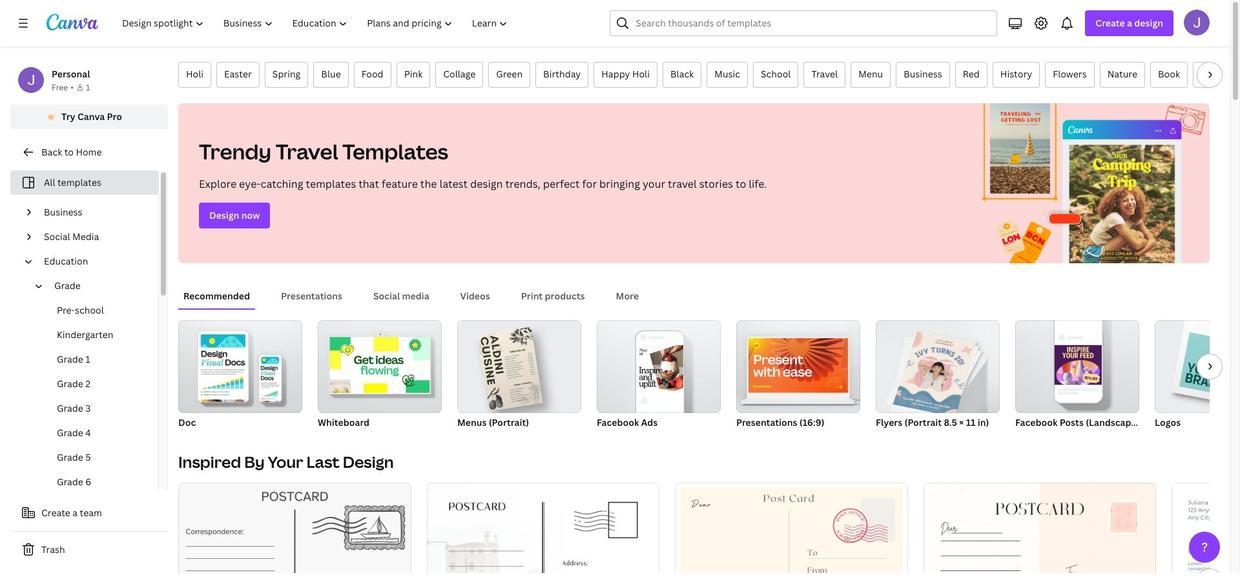 Task type: vqa. For each thing, say whether or not it's contained in the screenshot.
The Edit
no



Task type: locate. For each thing, give the bounding box(es) containing it.
whiteboard image
[[318, 320, 442, 414], [330, 338, 430, 394]]

facebook ad image
[[597, 320, 721, 414], [636, 346, 684, 394]]

flyer (portrait 8.5 × 11 in) image
[[876, 320, 1000, 414], [893, 332, 976, 418]]

doc image
[[178, 320, 302, 414], [178, 320, 302, 414]]

white and brown minimalist photo travel postcard image
[[427, 483, 660, 574]]

jacob simon image
[[1184, 10, 1210, 36]]

presentation (16:9) image
[[737, 320, 861, 414], [749, 339, 849, 394]]

facebook post (landscape) image
[[1016, 320, 1140, 414], [1055, 346, 1102, 385]]

trendy travel templates image
[[970, 103, 1210, 264]]

menu (portrait) image
[[457, 320, 582, 414], [477, 327, 543, 412]]

gray white real estate agent formal postcard image
[[1172, 483, 1241, 574]]

black and white minimalist post card image
[[178, 483, 411, 574]]

top level navigation element
[[114, 10, 519, 36]]

None search field
[[610, 10, 998, 36]]



Task type: describe. For each thing, give the bounding box(es) containing it.
logo image
[[1155, 320, 1241, 414]]

pink pastel minimalist postcard image
[[924, 483, 1157, 574]]

pink pastel  paper minimalist postal cards. image
[[675, 483, 908, 574]]

Search search field
[[636, 11, 989, 36]]



